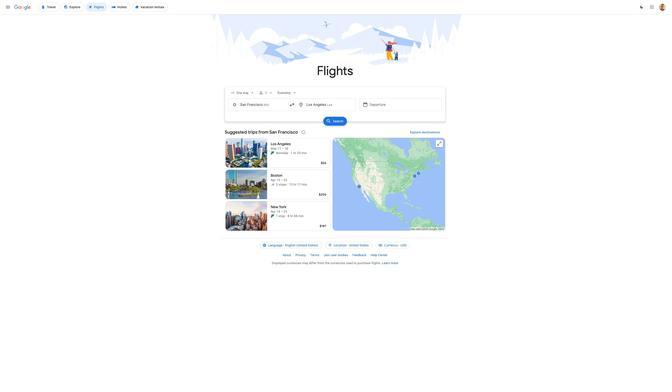 Task type: locate. For each thing, give the bounding box(es) containing it.
Departure text field
[[370, 99, 439, 111]]

0 vertical spatial  image
[[289, 151, 290, 156]]

Where to? Los Angeles LAX text field
[[293, 99, 356, 111]]

206 US dollars text field
[[319, 193, 327, 197]]

1 frontier image from the top
[[271, 152, 275, 155]]

change appearance image
[[637, 2, 648, 12]]

frontier image
[[271, 152, 275, 155], [271, 215, 275, 218]]

 image for frontier icon associated with 187 us dollars text field
[[286, 214, 287, 219]]

Flight search field
[[222, 87, 449, 127]]

0 horizontal spatial  image
[[286, 214, 287, 219]]

1 vertical spatial frontier image
[[271, 215, 275, 218]]

main menu image
[[5, 4, 11, 10]]

None field
[[229, 89, 257, 97], [276, 89, 299, 97], [229, 89, 257, 97], [276, 89, 299, 97]]

Where from? San Francisco SFO text field
[[229, 99, 291, 111]]

 image for the frontier, spirit, and sun country airlines icon
[[288, 183, 289, 187]]

2 frontier image from the top
[[271, 215, 275, 218]]

56 US dollars text field
[[321, 161, 327, 165]]

2 horizontal spatial  image
[[289, 151, 290, 156]]

1 vertical spatial  image
[[288, 183, 289, 187]]

1 horizontal spatial  image
[[288, 183, 289, 187]]

 image
[[289, 151, 290, 156], [288, 183, 289, 187], [286, 214, 287, 219]]

0 vertical spatial frontier image
[[271, 152, 275, 155]]

2 vertical spatial  image
[[286, 214, 287, 219]]



Task type: describe. For each thing, give the bounding box(es) containing it.
frontier, spirit, and sun country airlines image
[[271, 183, 275, 187]]

suggested trips from san francisco region
[[225, 127, 446, 233]]

 image for frontier icon associated with 56 us dollars text field
[[289, 151, 290, 156]]

187 US dollars text field
[[320, 225, 327, 229]]

swap origin and destination. image
[[290, 102, 295, 108]]

frontier image for 56 us dollars text field
[[271, 152, 275, 155]]

frontier image for 187 us dollars text field
[[271, 215, 275, 218]]



Task type: vqa. For each thing, say whether or not it's contained in the screenshot.
Stops
no



